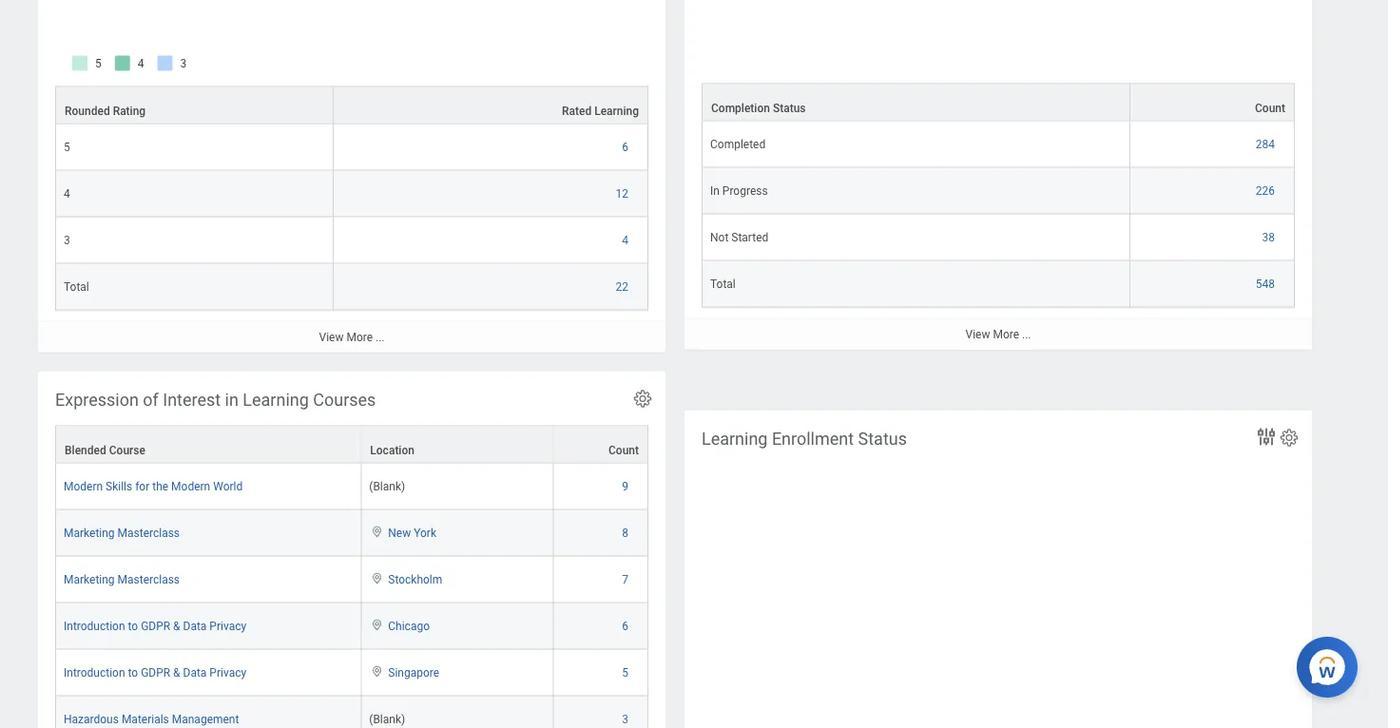 Task type: locate. For each thing, give the bounding box(es) containing it.
introduction to gdpr & data privacy for chicago
[[64, 620, 246, 633]]

1 vertical spatial introduction
[[64, 666, 125, 680]]

for
[[135, 480, 150, 493]]

0 vertical spatial marketing masterclass link
[[64, 523, 180, 540]]

0 horizontal spatial view more ... link
[[38, 321, 666, 353]]

1 masterclass from the top
[[117, 526, 180, 540]]

1 vertical spatial marketing masterclass link
[[64, 569, 180, 586]]

total element inside "learning content by rating" element
[[64, 276, 89, 293]]

(blank) element down location
[[369, 476, 405, 493]]

... inside "learning content by rating" element
[[376, 331, 385, 344]]

12 button
[[616, 186, 631, 201]]

expression of interest in learning courses element
[[38, 371, 666, 728]]

introduction for singapore
[[64, 666, 125, 680]]

1 vertical spatial 6
[[622, 620, 629, 633]]

5 inside "learning content by rating" element
[[64, 140, 70, 154]]

1 horizontal spatial view
[[966, 328, 990, 341]]

2 location image from the top
[[369, 572, 384, 585]]

location image for stockholm
[[369, 572, 384, 585]]

2 masterclass from the top
[[117, 573, 180, 586]]

2 (blank) from the top
[[369, 713, 405, 726]]

6 down rated learning
[[622, 140, 629, 154]]

548 button
[[1256, 276, 1278, 292]]

location image left chicago
[[369, 619, 384, 632]]

9
[[622, 480, 629, 493]]

2 & from the top
[[173, 666, 180, 680]]

learning content by rating element
[[38, 0, 666, 353]]

0 vertical spatial masterclass
[[117, 526, 180, 540]]

status inside popup button
[[773, 101, 806, 115]]

1 vertical spatial to
[[128, 666, 138, 680]]

1 horizontal spatial ...
[[1022, 328, 1031, 341]]

0 horizontal spatial more
[[347, 331, 373, 344]]

0 horizontal spatial view
[[319, 331, 344, 344]]

6 down 7 button
[[622, 620, 629, 633]]

1 vertical spatial 3
[[622, 713, 629, 726]]

masterclass
[[117, 526, 180, 540], [117, 573, 180, 586]]

total inside "learning content by rating" element
[[64, 280, 89, 293]]

1 horizontal spatial view more ... link
[[685, 318, 1312, 350]]

1 horizontal spatial count
[[1255, 101, 1286, 115]]

total element inside 'course completion status' element
[[710, 274, 736, 291]]

location image
[[369, 526, 384, 539], [369, 572, 384, 585], [369, 619, 384, 632]]

total for 4
[[64, 280, 89, 293]]

0 horizontal spatial total element
[[64, 276, 89, 293]]

completed element
[[710, 134, 766, 151]]

1 6 button from the top
[[622, 139, 631, 155]]

marketing masterclass link
[[64, 523, 180, 540], [64, 569, 180, 586]]

view
[[966, 328, 990, 341], [319, 331, 344, 344]]

1 introduction from the top
[[64, 620, 125, 633]]

chicago link
[[388, 616, 430, 633]]

0 vertical spatial (blank)
[[369, 480, 405, 493]]

0 horizontal spatial modern
[[64, 480, 103, 493]]

rounded rating
[[65, 104, 146, 118]]

introduction to gdpr & data privacy
[[64, 620, 246, 633], [64, 666, 246, 680]]

to up hazardous materials management link
[[128, 620, 138, 633]]

location image left stockholm "link"
[[369, 572, 384, 585]]

learning inside rated learning popup button
[[595, 104, 639, 118]]

2 data from the top
[[183, 666, 207, 680]]

0 vertical spatial 3
[[64, 234, 70, 247]]

introduction to gdpr & data privacy for singapore
[[64, 666, 246, 680]]

0 vertical spatial privacy
[[210, 620, 246, 633]]

1 vertical spatial 4
[[622, 234, 629, 247]]

modern left skills
[[64, 480, 103, 493]]

0 horizontal spatial status
[[773, 101, 806, 115]]

count
[[1255, 101, 1286, 115], [609, 444, 639, 457]]

introduction for chicago
[[64, 620, 125, 633]]

count button inside 'course completion status' element
[[1131, 84, 1294, 120]]

0 vertical spatial data
[[183, 620, 207, 633]]

status right completion
[[773, 101, 806, 115]]

0 vertical spatial status
[[773, 101, 806, 115]]

1 vertical spatial count
[[609, 444, 639, 457]]

0 vertical spatial gdpr
[[141, 620, 170, 633]]

1 vertical spatial &
[[173, 666, 180, 680]]

0 horizontal spatial ...
[[376, 331, 385, 344]]

more
[[993, 328, 1020, 341], [347, 331, 373, 344]]

4 down 12 button
[[622, 234, 629, 247]]

skills
[[106, 480, 132, 493]]

2 (blank) element from the top
[[369, 709, 405, 726]]

0 horizontal spatial count button
[[554, 427, 648, 463]]

count inside 'course completion status' element
[[1255, 101, 1286, 115]]

view more ...
[[966, 328, 1031, 341], [319, 331, 385, 344]]

privacy
[[210, 620, 246, 633], [210, 666, 246, 680]]

stockholm link
[[388, 569, 443, 586]]

1 vertical spatial data
[[183, 666, 207, 680]]

2 vertical spatial learning
[[702, 429, 768, 449]]

total element
[[710, 274, 736, 291], [64, 276, 89, 293]]

0 horizontal spatial count
[[609, 444, 639, 457]]

1 marketing masterclass link from the top
[[64, 523, 180, 540]]

1 horizontal spatial view more ...
[[966, 328, 1031, 341]]

view inside 'course completion status' element
[[966, 328, 990, 341]]

1 vertical spatial location image
[[369, 572, 384, 585]]

masterclass for stockholm
[[117, 573, 180, 586]]

row containing not started
[[702, 215, 1295, 261]]

privacy for singapore
[[210, 666, 246, 680]]

2 horizontal spatial learning
[[702, 429, 768, 449]]

location image for new york
[[369, 526, 384, 539]]

0 horizontal spatial total
[[64, 280, 89, 293]]

2 introduction to gdpr & data privacy link from the top
[[64, 662, 246, 680]]

1 horizontal spatial total element
[[710, 274, 736, 291]]

(blank)
[[369, 480, 405, 493], [369, 713, 405, 726]]

0 vertical spatial location image
[[369, 526, 384, 539]]

6 button
[[622, 139, 631, 155], [622, 619, 631, 634]]

2 introduction from the top
[[64, 666, 125, 680]]

0 horizontal spatial 4
[[64, 187, 70, 200]]

more for rated learning popup button
[[347, 331, 373, 344]]

...
[[1022, 328, 1031, 341], [376, 331, 385, 344]]

1 vertical spatial masterclass
[[117, 573, 180, 586]]

3 inside button
[[622, 713, 629, 726]]

new york link
[[388, 523, 437, 540]]

total
[[710, 277, 736, 291], [64, 280, 89, 293]]

learning enrollment status element
[[685, 410, 1312, 728]]

view for 284 button
[[966, 328, 990, 341]]

2 6 button from the top
[[622, 619, 631, 634]]

data for chicago
[[183, 620, 207, 633]]

6 button down 7 button
[[622, 619, 631, 634]]

location image left new
[[369, 526, 384, 539]]

introduction to gdpr & data privacy link for singapore
[[64, 662, 246, 680]]

0 vertical spatial (blank) element
[[369, 476, 405, 493]]

data
[[183, 620, 207, 633], [183, 666, 207, 680]]

1 horizontal spatial status
[[858, 429, 907, 449]]

4
[[64, 187, 70, 200], [622, 234, 629, 247]]

0 vertical spatial count button
[[1131, 84, 1294, 120]]

2 privacy from the top
[[210, 666, 246, 680]]

6 button down rated learning
[[622, 139, 631, 155]]

0 vertical spatial count
[[1255, 101, 1286, 115]]

marketing for new york
[[64, 526, 115, 540]]

count inside expression of interest in learning courses element
[[609, 444, 639, 457]]

1 modern from the left
[[64, 480, 103, 493]]

2 to from the top
[[128, 666, 138, 680]]

(blank) down location
[[369, 480, 405, 493]]

2 marketing from the top
[[64, 573, 115, 586]]

new
[[388, 526, 411, 540]]

7
[[622, 573, 629, 586]]

total inside 'course completion status' element
[[710, 277, 736, 291]]

6
[[622, 140, 629, 154], [622, 620, 629, 633]]

modern skills for the modern world
[[64, 480, 243, 493]]

&
[[173, 620, 180, 633], [173, 666, 180, 680]]

0 vertical spatial 6 button
[[622, 139, 631, 155]]

learning right in
[[243, 390, 309, 410]]

singapore
[[388, 666, 439, 680]]

1 vertical spatial introduction to gdpr & data privacy
[[64, 666, 246, 680]]

1 & from the top
[[173, 620, 180, 633]]

total element for in progress
[[710, 274, 736, 291]]

completed
[[710, 138, 766, 151]]

1 6 from the top
[[622, 140, 629, 154]]

more inside 'course completion status' element
[[993, 328, 1020, 341]]

marketing for stockholm
[[64, 573, 115, 586]]

0 horizontal spatial view more ...
[[319, 331, 385, 344]]

row containing hazardous materials management
[[55, 697, 649, 728]]

count button up 284
[[1131, 84, 1294, 120]]

6 inside expression of interest in learning courses element
[[622, 620, 629, 633]]

1 (blank) from the top
[[369, 480, 405, 493]]

introduction to gdpr & data privacy link
[[64, 616, 246, 633], [64, 662, 246, 680]]

1 horizontal spatial count button
[[1131, 84, 1294, 120]]

marketing masterclass link for new york
[[64, 523, 180, 540]]

2 marketing masterclass from the top
[[64, 573, 180, 586]]

course completion status element
[[685, 0, 1312, 350]]

view more ... link
[[685, 318, 1312, 350], [38, 321, 666, 353]]

started
[[732, 231, 769, 244]]

marketing masterclass for new york
[[64, 526, 180, 540]]

gdpr
[[141, 620, 170, 633], [141, 666, 170, 680]]

1 marketing from the top
[[64, 526, 115, 540]]

1 horizontal spatial total
[[710, 277, 736, 291]]

2 6 from the top
[[622, 620, 629, 633]]

view for rated learning popup button
[[319, 331, 344, 344]]

38 button
[[1262, 230, 1278, 245]]

226 button
[[1256, 183, 1278, 198]]

view inside "learning content by rating" element
[[319, 331, 344, 344]]

in
[[710, 184, 720, 197]]

learning enrollment status
[[702, 429, 907, 449]]

0 vertical spatial learning
[[595, 104, 639, 118]]

hazardous materials management
[[64, 713, 239, 726]]

1 to from the top
[[128, 620, 138, 633]]

marketing masterclass link for stockholm
[[64, 569, 180, 586]]

1 vertical spatial introduction to gdpr & data privacy link
[[64, 662, 246, 680]]

5
[[64, 140, 70, 154], [622, 666, 629, 680]]

count up 284 button
[[1255, 101, 1286, 115]]

5 down rounded
[[64, 140, 70, 154]]

rated learning
[[562, 104, 639, 118]]

1 vertical spatial 5
[[622, 666, 629, 680]]

modern right the
[[171, 480, 210, 493]]

count up 9
[[609, 444, 639, 457]]

learning left enrollment
[[702, 429, 768, 449]]

1 vertical spatial privacy
[[210, 666, 246, 680]]

0 vertical spatial introduction
[[64, 620, 125, 633]]

3 inside "learning content by rating" element
[[64, 234, 70, 247]]

0 vertical spatial 5
[[64, 140, 70, 154]]

3
[[64, 234, 70, 247], [622, 713, 629, 726]]

1 vertical spatial (blank)
[[369, 713, 405, 726]]

masterclass for new york
[[117, 526, 180, 540]]

marketing masterclass
[[64, 526, 180, 540], [64, 573, 180, 586]]

2 vertical spatial location image
[[369, 619, 384, 632]]

marketing
[[64, 526, 115, 540], [64, 573, 115, 586]]

count button
[[1131, 84, 1294, 120], [554, 427, 648, 463]]

1 vertical spatial learning
[[243, 390, 309, 410]]

... for rated learning popup button
[[376, 331, 385, 344]]

12
[[616, 187, 629, 200]]

rounded rating button
[[56, 87, 333, 123]]

1 gdpr from the top
[[141, 620, 170, 633]]

0 vertical spatial &
[[173, 620, 180, 633]]

expression
[[55, 390, 139, 410]]

1 vertical spatial marketing
[[64, 573, 115, 586]]

status right enrollment
[[858, 429, 907, 449]]

22
[[616, 280, 629, 293]]

count button up 9
[[554, 427, 648, 463]]

marketing masterclass for stockholm
[[64, 573, 180, 586]]

to up materials
[[128, 666, 138, 680]]

0 vertical spatial marketing
[[64, 526, 115, 540]]

progress
[[723, 184, 768, 197]]

(blank) element down location icon at bottom left
[[369, 709, 405, 726]]

1 horizontal spatial modern
[[171, 480, 210, 493]]

1 horizontal spatial 5
[[622, 666, 629, 680]]

view more ... inside 'course completion status' element
[[966, 328, 1031, 341]]

(blank) down location icon at bottom left
[[369, 713, 405, 726]]

1 (blank) element from the top
[[369, 476, 405, 493]]

5 up 3 button
[[622, 666, 629, 680]]

1 horizontal spatial learning
[[595, 104, 639, 118]]

introduction
[[64, 620, 125, 633], [64, 666, 125, 680]]

row containing rounded rating
[[55, 86, 649, 124]]

new york
[[388, 526, 437, 540]]

0 horizontal spatial 3
[[64, 234, 70, 247]]

0 horizontal spatial learning
[[243, 390, 309, 410]]

1 vertical spatial count button
[[554, 427, 648, 463]]

1 data from the top
[[183, 620, 207, 633]]

of
[[143, 390, 159, 410]]

2 introduction to gdpr & data privacy from the top
[[64, 666, 246, 680]]

learning right rated
[[595, 104, 639, 118]]

1 introduction to gdpr & data privacy from the top
[[64, 620, 246, 633]]

2 gdpr from the top
[[141, 666, 170, 680]]

more inside "learning content by rating" element
[[347, 331, 373, 344]]

1 horizontal spatial more
[[993, 328, 1020, 341]]

0 vertical spatial introduction to gdpr & data privacy link
[[64, 616, 246, 633]]

1 vertical spatial (blank) element
[[369, 709, 405, 726]]

... inside 'course completion status' element
[[1022, 328, 1031, 341]]

4 down rounded
[[64, 187, 70, 200]]

modern
[[64, 480, 103, 493], [171, 480, 210, 493]]

3 location image from the top
[[369, 619, 384, 632]]

0 vertical spatial marketing masterclass
[[64, 526, 180, 540]]

status
[[773, 101, 806, 115], [858, 429, 907, 449]]

0 horizontal spatial 5
[[64, 140, 70, 154]]

1 vertical spatial marketing masterclass
[[64, 573, 180, 586]]

learning
[[595, 104, 639, 118], [243, 390, 309, 410], [702, 429, 768, 449]]

0 vertical spatial 6
[[622, 140, 629, 154]]

(blank) element
[[369, 476, 405, 493], [369, 709, 405, 726]]

1 location image from the top
[[369, 526, 384, 539]]

count button inside expression of interest in learning courses element
[[554, 427, 648, 463]]

0 vertical spatial 4
[[64, 187, 70, 200]]

1 horizontal spatial 4
[[622, 234, 629, 247]]

privacy for chicago
[[210, 620, 246, 633]]

0 vertical spatial introduction to gdpr & data privacy
[[64, 620, 246, 633]]

284
[[1256, 138, 1275, 151]]

gdpr for chicago
[[141, 620, 170, 633]]

1 vertical spatial gdpr
[[141, 666, 170, 680]]

view more ... inside "learning content by rating" element
[[319, 331, 385, 344]]

1 privacy from the top
[[210, 620, 246, 633]]

world
[[213, 480, 243, 493]]

1 marketing masterclass from the top
[[64, 526, 180, 540]]

1 vertical spatial 6 button
[[622, 619, 631, 634]]

1 horizontal spatial 3
[[622, 713, 629, 726]]

... for 284 button
[[1022, 328, 1031, 341]]

0 vertical spatial to
[[128, 620, 138, 633]]

row
[[702, 83, 1295, 121], [55, 86, 649, 124], [702, 121, 1295, 168], [55, 124, 649, 171], [702, 168, 1295, 215], [55, 171, 649, 217], [702, 215, 1295, 261], [55, 217, 649, 264], [702, 261, 1295, 308], [55, 264, 649, 311], [55, 426, 649, 464], [55, 464, 649, 510], [55, 510, 649, 557], [55, 557, 649, 604], [55, 604, 649, 650], [55, 650, 649, 697], [55, 697, 649, 728]]

1 introduction to gdpr & data privacy link from the top
[[64, 616, 246, 633]]

2 marketing masterclass link from the top
[[64, 569, 180, 586]]

completion
[[711, 101, 770, 115]]



Task type: vqa. For each thing, say whether or not it's contained in the screenshot.
the Marketing
yes



Task type: describe. For each thing, give the bounding box(es) containing it.
4 button
[[622, 233, 631, 248]]

(blank) for modern skills for the modern world
[[369, 480, 405, 493]]

6 button inside row
[[622, 139, 631, 155]]

hazardous
[[64, 713, 119, 726]]

modern skills for the modern world link
[[64, 476, 243, 493]]

learning inside expression of interest in learning courses element
[[243, 390, 309, 410]]

5 inside 5 button
[[622, 666, 629, 680]]

rating
[[113, 104, 146, 118]]

(blank) element for modern skills for the modern world
[[369, 476, 405, 493]]

not
[[710, 231, 729, 244]]

chicago
[[388, 620, 430, 633]]

course
[[109, 444, 145, 457]]

row containing 3
[[55, 217, 649, 264]]

blended
[[65, 444, 106, 457]]

expression of interest in learning courses
[[55, 390, 376, 410]]

data for singapore
[[183, 666, 207, 680]]

not started
[[710, 231, 769, 244]]

not started element
[[710, 227, 769, 244]]

38
[[1262, 231, 1275, 244]]

to for singapore
[[128, 666, 138, 680]]

226
[[1256, 184, 1275, 197]]

9 button
[[622, 479, 631, 494]]

view more ... for rated learning popup button
[[319, 331, 385, 344]]

configure learning enrollment status image
[[1279, 427, 1300, 448]]

total for in progress
[[710, 277, 736, 291]]

row containing 4
[[55, 171, 649, 217]]

hazardous materials management link
[[64, 709, 239, 726]]

(blank) element for hazardous materials management
[[369, 709, 405, 726]]

introduction to gdpr & data privacy link for chicago
[[64, 616, 246, 633]]

view more ... link for rated learning popup button
[[38, 321, 666, 353]]

row containing in progress
[[702, 168, 1295, 215]]

row containing modern skills for the modern world
[[55, 464, 649, 510]]

total element for 4
[[64, 276, 89, 293]]

284 button
[[1256, 137, 1278, 152]]

interest
[[163, 390, 221, 410]]

learning inside learning enrollment status element
[[702, 429, 768, 449]]

row containing 5
[[55, 124, 649, 171]]

in progress
[[710, 184, 768, 197]]

rated
[[562, 104, 592, 118]]

blended course button
[[56, 427, 361, 463]]

row containing completion status
[[702, 83, 1295, 121]]

4 inside button
[[622, 234, 629, 247]]

singapore link
[[388, 662, 439, 680]]

materials
[[122, 713, 169, 726]]

location button
[[362, 427, 553, 463]]

stockholm
[[388, 573, 443, 586]]

management
[[172, 713, 239, 726]]

view more ... for 284 button
[[966, 328, 1031, 341]]

york
[[414, 526, 437, 540]]

location
[[370, 444, 415, 457]]

more for 284 button
[[993, 328, 1020, 341]]

row containing completed
[[702, 121, 1295, 168]]

row containing blended course
[[55, 426, 649, 464]]

(blank) for hazardous materials management
[[369, 713, 405, 726]]

1 vertical spatial status
[[858, 429, 907, 449]]

courses
[[313, 390, 376, 410]]

6 button inside expression of interest in learning courses element
[[622, 619, 631, 634]]

gdpr for singapore
[[141, 666, 170, 680]]

8
[[622, 526, 629, 540]]

2 modern from the left
[[171, 480, 210, 493]]

& for singapore
[[173, 666, 180, 680]]

the
[[152, 480, 168, 493]]

& for chicago
[[173, 620, 180, 633]]

blended course
[[65, 444, 145, 457]]

3 button
[[622, 712, 631, 727]]

in progress element
[[710, 180, 768, 197]]

location image for chicago
[[369, 619, 384, 632]]

22 button
[[616, 279, 631, 295]]

6 inside "learning content by rating" element
[[622, 140, 629, 154]]

in
[[225, 390, 239, 410]]

548
[[1256, 277, 1275, 291]]

location image
[[369, 665, 384, 679]]

enrollment
[[772, 429, 854, 449]]

completion status
[[711, 101, 806, 115]]

rounded
[[65, 104, 110, 118]]

configure and view chart data image
[[1255, 426, 1278, 448]]

view more ... link for 284 button
[[685, 318, 1312, 350]]

rated learning button
[[334, 87, 648, 123]]

7 button
[[622, 572, 631, 587]]

5 button
[[622, 665, 631, 681]]

configure expression of interest in learning courses image
[[632, 388, 653, 409]]

completion status button
[[703, 84, 1130, 120]]

to for chicago
[[128, 620, 138, 633]]

8 button
[[622, 526, 631, 541]]



